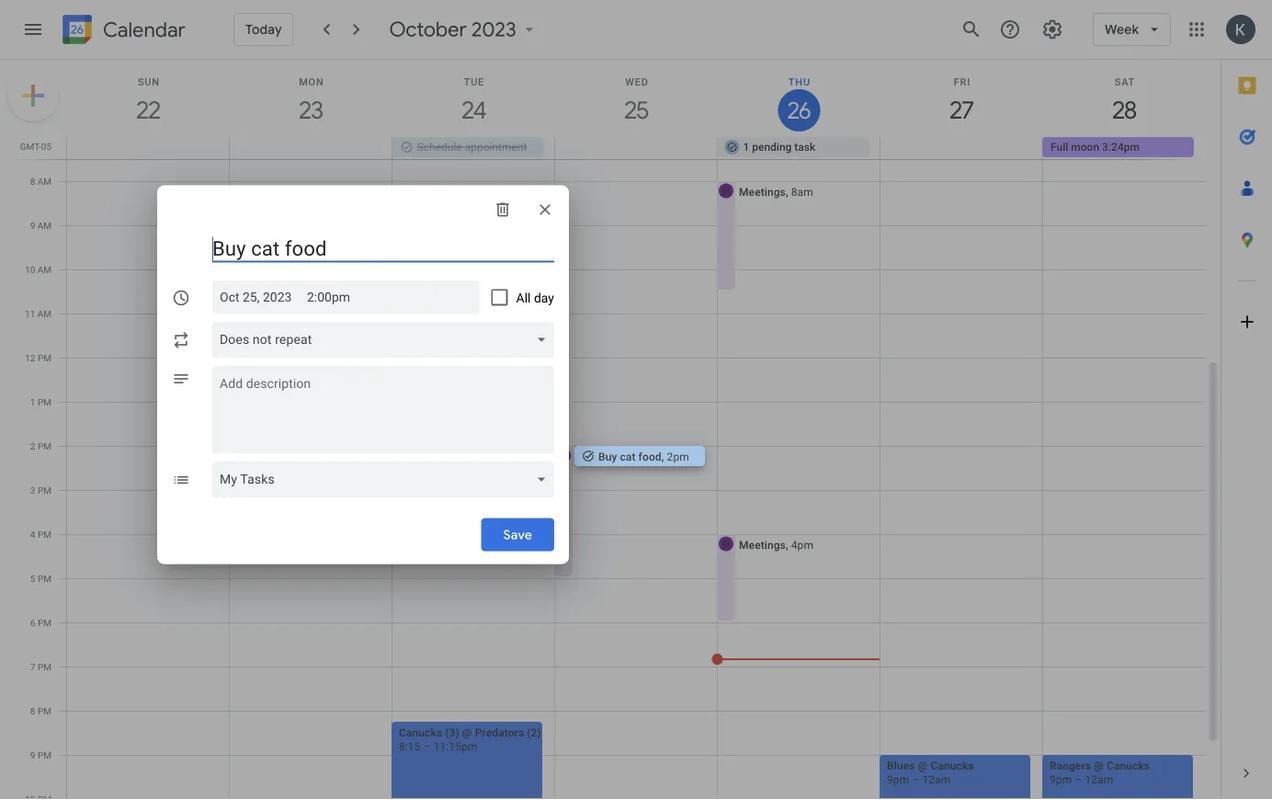 Task type: vqa. For each thing, say whether or not it's contained in the screenshot.
Search icon
no



Task type: locate. For each thing, give the bounding box(es) containing it.
1 9 from the top
[[30, 220, 35, 231]]

, for meetings , 4pm
[[786, 538, 789, 551]]

canucks (3) @ predators (2) 8:15 – 11:15pm
[[399, 726, 541, 753]]

8 down gmt-
[[30, 176, 35, 187]]

pm right 4
[[38, 529, 51, 540]]

am for 10 am
[[37, 264, 51, 275]]

10
[[25, 264, 35, 275]]

– inside rangers @ canucks 9pm – 12am
[[1075, 773, 1083, 786]]

@ right "blues" at the right of the page
[[918, 759, 928, 772]]

6 pm from the top
[[38, 573, 51, 584]]

@ right (3)
[[462, 726, 472, 739]]

– down rangers
[[1075, 773, 1083, 786]]

10 pm from the top
[[38, 749, 51, 761]]

am right 10
[[37, 264, 51, 275]]

3
[[30, 485, 35, 496]]

am
[[37, 176, 51, 187], [37, 220, 51, 231], [37, 264, 51, 275], [37, 308, 51, 319]]

3 pm
[[30, 485, 51, 496]]

1 am from the top
[[37, 176, 51, 187]]

1 horizontal spatial @
[[918, 759, 928, 772]]

9 up 10
[[30, 220, 35, 231]]

2023
[[472, 17, 517, 42]]

1 left pending
[[743, 141, 750, 154]]

cell
[[67, 137, 230, 159], [230, 137, 392, 159], [555, 137, 718, 159], [880, 137, 1043, 159]]

8 for 8 pm
[[30, 705, 35, 716]]

1 horizontal spatial 9pm
[[1050, 773, 1073, 786]]

1 pm
[[30, 396, 51, 407]]

5 pm from the top
[[38, 529, 51, 540]]

8 down 7
[[30, 705, 35, 716]]

1 pending task button
[[718, 137, 869, 157]]

october
[[390, 17, 467, 42]]

1 vertical spatial 8
[[30, 705, 35, 716]]

1 horizontal spatial 12am
[[1086, 773, 1114, 786]]

@ inside canucks (3) @ predators (2) 8:15 – 11:15pm
[[462, 726, 472, 739]]

8
[[30, 176, 35, 187], [30, 705, 35, 716]]

12am
[[923, 773, 951, 786], [1086, 773, 1114, 786]]

meetings 9am
[[251, 229, 325, 242]]

meetings
[[739, 185, 786, 198], [251, 229, 298, 242], [414, 274, 461, 286], [739, 538, 786, 551]]

pm right '6'
[[38, 617, 51, 628]]

1 vertical spatial 9
[[30, 749, 35, 761]]

@
[[462, 726, 472, 739], [918, 759, 928, 772], [1094, 759, 1104, 772]]

1 inside button
[[743, 141, 750, 154]]

0 horizontal spatial 12am
[[923, 773, 951, 786]]

row containing schedule appointment
[[59, 137, 1221, 159]]

2 pm from the top
[[38, 396, 51, 407]]

pm right 7
[[38, 661, 51, 672]]

am right 11
[[37, 308, 51, 319]]

2 horizontal spatial canucks
[[1107, 759, 1151, 772]]

tab list
[[1222, 60, 1273, 748]]

2 8 from the top
[[30, 705, 35, 716]]

1
[[743, 141, 750, 154], [30, 396, 35, 407]]

2 horizontal spatial –
[[1075, 773, 1083, 786]]

meetings left 10am
[[414, 274, 461, 286]]

1 vertical spatial 1
[[30, 396, 35, 407]]

canucks inside blues @ canucks 9pm – 12am
[[931, 759, 974, 772]]

2 horizontal spatial @
[[1094, 759, 1104, 772]]

8 for 8 am
[[30, 176, 35, 187]]

blues
[[887, 759, 915, 772]]

9pm for rangers @ canucks 9pm – 12am
[[1050, 773, 1073, 786]]

, left '2pm'
[[662, 450, 664, 463]]

1 up "2"
[[30, 396, 35, 407]]

october 2023
[[390, 17, 517, 42]]

am down 05
[[37, 176, 51, 187]]

@ right rangers
[[1094, 759, 1104, 772]]

0 vertical spatial 8
[[30, 176, 35, 187]]

0 horizontal spatial canucks
[[399, 726, 442, 739]]

meetings left 4pm
[[739, 538, 786, 551]]

9 am
[[30, 220, 51, 231]]

pm for 9 pm
[[38, 749, 51, 761]]

6
[[30, 617, 35, 628]]

8:15
[[399, 740, 421, 753]]

today button
[[234, 13, 294, 46]]

gmt-
[[20, 141, 41, 152]]

canucks
[[399, 726, 442, 739], [931, 759, 974, 772], [1107, 759, 1151, 772]]

12am inside blues @ canucks 9pm – 12am
[[923, 773, 951, 786]]

11
[[25, 308, 35, 319]]

pm down 7 pm
[[38, 705, 51, 716]]

, left 10am
[[461, 274, 463, 286]]

row
[[59, 137, 1221, 159]]

schedule
[[417, 141, 462, 154]]

2 9pm from the left
[[1050, 773, 1073, 786]]

2pm
[[667, 450, 690, 463]]

,
[[786, 185, 789, 198], [461, 274, 463, 286], [662, 450, 664, 463], [786, 538, 789, 551]]

4 am from the top
[[37, 308, 51, 319]]

9pm down rangers
[[1050, 773, 1073, 786]]

0 vertical spatial 1
[[743, 141, 750, 154]]

meetings left 9am
[[251, 229, 298, 242]]

calendar element
[[59, 11, 186, 51]]

pm right 3
[[38, 485, 51, 496]]

9 for 9 pm
[[30, 749, 35, 761]]

– for blues @ canucks 9pm – 12am
[[913, 773, 920, 786]]

, left 4pm
[[786, 538, 789, 551]]

12am inside rangers @ canucks 9pm – 12am
[[1086, 773, 1114, 786]]

pm for 4 pm
[[38, 529, 51, 540]]

4 pm from the top
[[38, 485, 51, 496]]

meetings left 8am at top
[[739, 185, 786, 198]]

0 horizontal spatial 1
[[30, 396, 35, 407]]

buy
[[599, 450, 617, 463]]

7
[[30, 661, 35, 672]]

canucks right "blues" at the right of the page
[[931, 759, 974, 772]]

0 vertical spatial 9
[[30, 220, 35, 231]]

pm for 12 pm
[[38, 352, 51, 363]]

0 horizontal spatial 9pm
[[887, 773, 910, 786]]

rangers
[[1050, 759, 1092, 772]]

pm for 2 pm
[[38, 440, 51, 452]]

– right 8:15
[[424, 740, 431, 753]]

1 horizontal spatial –
[[913, 773, 920, 786]]

canucks inside rangers @ canucks 9pm – 12am
[[1107, 759, 1151, 772]]

4 cell from the left
[[880, 137, 1043, 159]]

9pm inside blues @ canucks 9pm – 12am
[[887, 773, 910, 786]]

9pm down "blues" at the right of the page
[[887, 773, 910, 786]]

canucks right rangers
[[1107, 759, 1151, 772]]

grid
[[0, 60, 1221, 799]]

9pm
[[887, 773, 910, 786], [1050, 773, 1073, 786]]

10 am
[[25, 264, 51, 275]]

9 pm from the top
[[38, 705, 51, 716]]

– inside blues @ canucks 9pm – 12am
[[913, 773, 920, 786]]

pending
[[752, 141, 792, 154]]

canucks up 8:15
[[399, 726, 442, 739]]

2 12am from the left
[[1086, 773, 1114, 786]]

pm right the 12 at the top left
[[38, 352, 51, 363]]

– down "blues" at the right of the page
[[913, 773, 920, 786]]

pm right "2"
[[38, 440, 51, 452]]

buy cat food , 2pm
[[599, 450, 690, 463]]

7 pm from the top
[[38, 617, 51, 628]]

am for 8 am
[[37, 176, 51, 187]]

, left 8am at top
[[786, 185, 789, 198]]

1 9pm from the left
[[887, 773, 910, 786]]

None field
[[212, 321, 562, 358], [212, 461, 562, 498], [212, 321, 562, 358], [212, 461, 562, 498]]

pm
[[38, 352, 51, 363], [38, 396, 51, 407], [38, 440, 51, 452], [38, 485, 51, 496], [38, 529, 51, 540], [38, 573, 51, 584], [38, 617, 51, 628], [38, 661, 51, 672], [38, 705, 51, 716], [38, 749, 51, 761]]

pm down 8 pm
[[38, 749, 51, 761]]

pm up 2 pm
[[38, 396, 51, 407]]

0 horizontal spatial @
[[462, 726, 472, 739]]

1 pm from the top
[[38, 352, 51, 363]]

am down 8 am
[[37, 220, 51, 231]]

–
[[424, 740, 431, 753], [913, 773, 920, 786], [1075, 773, 1083, 786]]

8 pm from the top
[[38, 661, 51, 672]]

all day
[[516, 290, 555, 305]]

moon
[[1072, 141, 1100, 154]]

@ inside rangers @ canucks 9pm – 12am
[[1094, 759, 1104, 772]]

9 down 8 pm
[[30, 749, 35, 761]]

2
[[30, 440, 35, 452]]

– inside canucks (3) @ predators (2) 8:15 – 11:15pm
[[424, 740, 431, 753]]

9pm inside rangers @ canucks 9pm – 12am
[[1050, 773, 1073, 786]]

1 12am from the left
[[923, 773, 951, 786]]

pm right 5 on the left bottom
[[38, 573, 51, 584]]

2 am from the top
[[37, 220, 51, 231]]

12am for rangers
[[1086, 773, 1114, 786]]

@ inside blues @ canucks 9pm – 12am
[[918, 759, 928, 772]]

4pm
[[792, 538, 814, 551]]

4
[[30, 529, 35, 540]]

1 pending task
[[743, 141, 816, 154]]

3 pm from the top
[[38, 440, 51, 452]]

1 8 from the top
[[30, 176, 35, 187]]

1 horizontal spatial 1
[[743, 141, 750, 154]]

1 horizontal spatial canucks
[[931, 759, 974, 772]]

2 9 from the top
[[30, 749, 35, 761]]

3 am from the top
[[37, 264, 51, 275]]

9
[[30, 220, 35, 231], [30, 749, 35, 761]]

0 horizontal spatial –
[[424, 740, 431, 753]]



Task type: describe. For each thing, give the bounding box(es) containing it.
11 am
[[25, 308, 51, 319]]

rangers @ canucks 9pm – 12am
[[1050, 759, 1151, 786]]

full moon 3:24pm button
[[1043, 137, 1195, 157]]

all
[[516, 290, 531, 305]]

blues @ canucks 9pm – 12am
[[887, 759, 974, 786]]

(3)
[[445, 726, 460, 739]]

12 pm
[[25, 352, 51, 363]]

@ for rangers @ canucks 9pm – 12am
[[1094, 759, 1104, 772]]

canucks for rangers @ canucks
[[1107, 759, 1151, 772]]

6 pm
[[30, 617, 51, 628]]

Add description text field
[[212, 373, 555, 439]]

october 2023 button
[[382, 17, 546, 42]]

meetings , 10am
[[414, 274, 494, 286]]

12am for blues
[[923, 773, 951, 786]]

11:15pm
[[434, 740, 478, 753]]

pm for 3 pm
[[38, 485, 51, 496]]

9 for 9 am
[[30, 220, 35, 231]]

pm for 8 pm
[[38, 705, 51, 716]]

schedule appointment
[[417, 141, 527, 154]]

pm for 6 pm
[[38, 617, 51, 628]]

am for 9 am
[[37, 220, 51, 231]]

meetings for meetings , 10am
[[414, 274, 461, 286]]

meetings for meetings , 4pm
[[739, 538, 786, 551]]

canucks inside canucks (3) @ predators (2) 8:15 – 11:15pm
[[399, 726, 442, 739]]

day
[[534, 290, 555, 305]]

meetings for meetings 9am
[[251, 229, 298, 242]]

@ for blues @ canucks 9pm – 12am
[[918, 759, 928, 772]]

12
[[25, 352, 35, 363]]

, for meetings , 8am
[[786, 185, 789, 198]]

2 pm
[[30, 440, 51, 452]]

2 cell from the left
[[230, 137, 392, 159]]

05
[[41, 141, 51, 152]]

7 pm
[[30, 661, 51, 672]]

8am
[[792, 185, 814, 198]]

am for 11 am
[[37, 308, 51, 319]]

meetings , 8am
[[739, 185, 814, 198]]

row inside grid
[[59, 137, 1221, 159]]

meetings , 4pm
[[739, 538, 814, 551]]

calendar heading
[[99, 17, 186, 43]]

appointment
[[465, 141, 527, 154]]

9pm for blues @ canucks 9pm – 12am
[[887, 773, 910, 786]]

grid containing schedule appointment
[[0, 60, 1221, 799]]

5 pm
[[30, 573, 51, 584]]

today
[[246, 21, 282, 37]]

8 pm
[[30, 705, 51, 716]]

predators
[[475, 726, 524, 739]]

Edit title text field
[[212, 235, 555, 263]]

4 pm
[[30, 529, 51, 540]]

9 pm
[[30, 749, 51, 761]]

3:24pm
[[1103, 141, 1140, 154]]

Start date text field
[[220, 286, 292, 309]]

9am
[[303, 229, 325, 242]]

task
[[795, 141, 816, 154]]

10am
[[466, 274, 494, 286]]

canucks for blues @ canucks
[[931, 759, 974, 772]]

pm for 7 pm
[[38, 661, 51, 672]]

5
[[30, 573, 35, 584]]

meetings for meetings , 8am
[[739, 185, 786, 198]]

gmt-05
[[20, 141, 51, 152]]

1 for 1 pending task
[[743, 141, 750, 154]]

– for rangers @ canucks 9pm – 12am
[[1075, 773, 1083, 786]]

1 for 1 pm
[[30, 396, 35, 407]]

food
[[639, 450, 662, 463]]

full
[[1051, 141, 1069, 154]]

pm for 1 pm
[[38, 396, 51, 407]]

, for meetings , 10am
[[461, 274, 463, 286]]

full moon 3:24pm
[[1051, 141, 1140, 154]]

save button
[[481, 513, 555, 557]]

schedule appointment button
[[392, 137, 544, 157]]

(2)
[[527, 726, 541, 739]]

3 cell from the left
[[555, 137, 718, 159]]

8 am
[[30, 176, 51, 187]]

calendar
[[103, 17, 186, 43]]

Start time text field
[[307, 286, 351, 309]]

cat
[[620, 450, 636, 463]]

1 cell from the left
[[67, 137, 230, 159]]

save
[[503, 527, 532, 543]]

pm for 5 pm
[[38, 573, 51, 584]]



